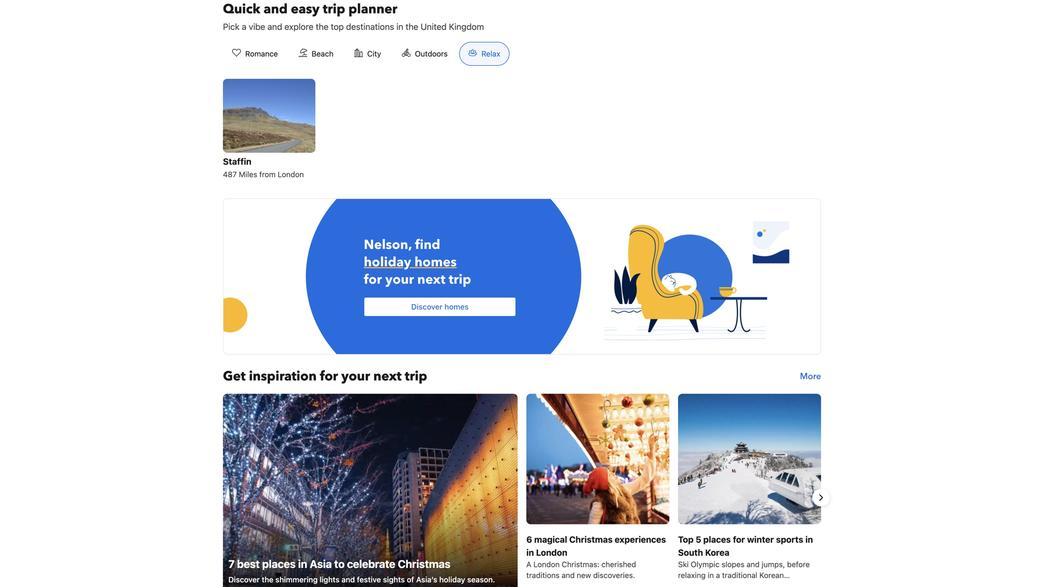 Task type: vqa. For each thing, say whether or not it's contained in the screenshot.
'trip' to the bottom
yes



Task type: locate. For each thing, give the bounding box(es) containing it.
top
[[679, 535, 694, 545]]

and inside top 5 places for winter sports in south korea ski olympic slopes and jumps, before relaxing in a traditional korean bathhouse
[[747, 561, 760, 570]]

1 vertical spatial christmas
[[398, 558, 451, 571]]

0 vertical spatial for
[[364, 271, 382, 289]]

next
[[418, 271, 446, 289], [374, 368, 402, 386]]

discover down 'best'
[[229, 576, 260, 585]]

easy
[[291, 0, 320, 18]]

the left "united"
[[406, 21, 419, 32]]

the left top
[[316, 21, 329, 32]]

1 horizontal spatial places
[[704, 535, 731, 545]]

for inside top 5 places for winter sports in south korea ski olympic slopes and jumps, before relaxing in a traditional korean bathhouse
[[734, 535, 746, 545]]

0 vertical spatial your
[[386, 271, 414, 289]]

your
[[386, 271, 414, 289], [342, 368, 370, 386]]

christmas inside 7 best places in asia to celebrate christmas discover the shimmering lights and festive sights of asia's holiday season.
[[398, 558, 451, 571]]

of
[[407, 576, 414, 585]]

discover
[[412, 303, 443, 312], [229, 576, 260, 585]]

2 vertical spatial for
[[734, 535, 746, 545]]

0 horizontal spatial your
[[342, 368, 370, 386]]

0 horizontal spatial next
[[374, 368, 402, 386]]

2 horizontal spatial trip
[[449, 271, 472, 289]]

in up the a
[[527, 548, 534, 558]]

relaxing
[[679, 571, 706, 580]]

london down magical
[[537, 548, 568, 558]]

1 horizontal spatial discover
[[412, 303, 443, 312]]

romance button
[[223, 42, 287, 66]]

a left vibe on the top of the page
[[242, 21, 247, 32]]

next inside nelson, find holiday homes for your next trip
[[418, 271, 446, 289]]

1 horizontal spatial your
[[386, 271, 414, 289]]

for inside nelson, find holiday homes for your next trip
[[364, 271, 382, 289]]

trip inside quick and easy trip planner pick a vibe and explore the top destinations in the united kingdom
[[323, 0, 346, 18]]

0 horizontal spatial holiday
[[364, 252, 412, 270]]

more
[[801, 371, 822, 383]]

holiday inside nelson, find holiday homes for your next trip
[[364, 252, 412, 270]]

in right destinations
[[397, 21, 404, 32]]

magical
[[535, 535, 568, 545]]

city button
[[345, 42, 391, 66]]

0 vertical spatial next
[[418, 271, 446, 289]]

beach button
[[290, 42, 343, 66]]

london inside staffin 487 miles from london
[[278, 170, 304, 179]]

0 vertical spatial homes
[[415, 252, 457, 270]]

1 vertical spatial discover
[[229, 576, 260, 585]]

and up traditional
[[747, 561, 760, 570]]

1 horizontal spatial holiday
[[440, 576, 466, 585]]

0 horizontal spatial the
[[262, 576, 274, 585]]

celebrate
[[347, 558, 396, 571]]

and down to
[[342, 576, 355, 585]]

discoveries.
[[594, 571, 636, 580]]

0 vertical spatial a
[[242, 21, 247, 32]]

1 vertical spatial next
[[374, 368, 402, 386]]

find
[[415, 236, 441, 254]]

0 horizontal spatial a
[[242, 21, 247, 32]]

new
[[577, 571, 592, 580]]

christmas up asia's
[[398, 558, 451, 571]]

asia's
[[416, 576, 438, 585]]

places up korea on the right
[[704, 535, 731, 545]]

places for 5
[[704, 535, 731, 545]]

holiday left find
[[364, 252, 412, 270]]

2 horizontal spatial for
[[734, 535, 746, 545]]

7 best places in asia to celebrate christmas region
[[214, 394, 830, 588]]

places
[[704, 535, 731, 545], [262, 558, 296, 571]]

and inside 6 magical christmas experiences in london a london christmas: cherished traditions and new discoveries.
[[562, 571, 575, 580]]

for down nelson,
[[364, 271, 382, 289]]

0 vertical spatial places
[[704, 535, 731, 545]]

a down the olympic
[[717, 571, 721, 580]]

places up shimmering
[[262, 558, 296, 571]]

2 vertical spatial trip
[[405, 368, 428, 386]]

in down the olympic
[[708, 571, 714, 580]]

0 vertical spatial christmas
[[570, 535, 613, 545]]

romance
[[245, 49, 278, 58]]

0 horizontal spatial places
[[262, 558, 296, 571]]

holiday
[[364, 252, 412, 270], [440, 576, 466, 585]]

shimmering
[[276, 576, 318, 585]]

planner
[[349, 0, 398, 18]]

1 vertical spatial places
[[262, 558, 296, 571]]

staffin
[[223, 156, 252, 167]]

season.
[[468, 576, 496, 585]]

1 vertical spatial trip
[[449, 271, 472, 289]]

a
[[242, 21, 247, 32], [717, 571, 721, 580]]

holiday right asia's
[[440, 576, 466, 585]]

in up shimmering
[[298, 558, 308, 571]]

0 horizontal spatial christmas
[[398, 558, 451, 571]]

staffin 487 miles from london
[[223, 156, 304, 179]]

the
[[316, 21, 329, 32], [406, 21, 419, 32], [262, 576, 274, 585]]

london
[[278, 170, 304, 179], [537, 548, 568, 558], [534, 561, 560, 570]]

sights
[[383, 576, 405, 585]]

tab list containing romance
[[214, 42, 519, 66]]

for left the winter
[[734, 535, 746, 545]]

1 horizontal spatial next
[[418, 271, 446, 289]]

487
[[223, 170, 237, 179]]

1 vertical spatial a
[[717, 571, 721, 580]]

and up vibe on the top of the page
[[264, 0, 288, 18]]

places inside 7 best places in asia to celebrate christmas discover the shimmering lights and festive sights of asia's holiday season.
[[262, 558, 296, 571]]

lights
[[320, 576, 340, 585]]

a
[[527, 561, 532, 570]]

next image
[[815, 492, 828, 505]]

and left 'new'
[[562, 571, 575, 580]]

top 5 places for winter sports in south korea image
[[679, 394, 822, 525]]

christmas
[[570, 535, 613, 545], [398, 558, 451, 571]]

your inside nelson, find holiday homes for your next trip
[[386, 271, 414, 289]]

quick
[[223, 0, 261, 18]]

5
[[696, 535, 702, 545]]

outdoors
[[415, 49, 448, 58]]

1 horizontal spatial a
[[717, 571, 721, 580]]

get inspiration for your next trip
[[223, 368, 428, 386]]

outdoors button
[[393, 42, 457, 66]]

the left shimmering
[[262, 576, 274, 585]]

homes
[[415, 252, 457, 270], [445, 303, 469, 312]]

2 horizontal spatial the
[[406, 21, 419, 32]]

sports
[[777, 535, 804, 545]]

0 vertical spatial discover
[[412, 303, 443, 312]]

0 vertical spatial trip
[[323, 0, 346, 18]]

0 vertical spatial holiday
[[364, 252, 412, 270]]

london right from
[[278, 170, 304, 179]]

top
[[331, 21, 344, 32]]

traditions
[[527, 571, 560, 580]]

london up traditions
[[534, 561, 560, 570]]

and right vibe on the top of the page
[[268, 21, 282, 32]]

trip
[[323, 0, 346, 18], [449, 271, 472, 289], [405, 368, 428, 386]]

more link
[[801, 368, 822, 386]]

and
[[264, 0, 288, 18], [268, 21, 282, 32], [747, 561, 760, 570], [562, 571, 575, 580], [342, 576, 355, 585]]

1 horizontal spatial christmas
[[570, 535, 613, 545]]

christmas up christmas:
[[570, 535, 613, 545]]

in
[[397, 21, 404, 32], [806, 535, 814, 545], [527, 548, 534, 558], [298, 558, 308, 571], [708, 571, 714, 580]]

0 horizontal spatial trip
[[323, 0, 346, 18]]

for
[[364, 271, 382, 289], [320, 368, 338, 386], [734, 535, 746, 545]]

for right inspiration in the left bottom of the page
[[320, 368, 338, 386]]

0 horizontal spatial for
[[320, 368, 338, 386]]

south
[[679, 548, 704, 558]]

1 horizontal spatial for
[[364, 271, 382, 289]]

places inside top 5 places for winter sports in south korea ski olympic slopes and jumps, before relaxing in a traditional korean bathhouse
[[704, 535, 731, 545]]

from
[[260, 170, 276, 179]]

tab list
[[214, 42, 519, 66]]

bathhouse
[[679, 582, 716, 588]]

ski
[[679, 561, 689, 570]]

1 vertical spatial holiday
[[440, 576, 466, 585]]

kingdom
[[449, 21, 484, 32]]

quick and easy trip planner pick a vibe and explore the top destinations in the united kingdom
[[223, 0, 484, 32]]

discover down nelson, find holiday homes for your next trip
[[412, 303, 443, 312]]

0 vertical spatial london
[[278, 170, 304, 179]]

0 horizontal spatial discover
[[229, 576, 260, 585]]

united
[[421, 21, 447, 32]]

inspiration
[[249, 368, 317, 386]]



Task type: describe. For each thing, give the bounding box(es) containing it.
discover inside 7 best places in asia to celebrate christmas discover the shimmering lights and festive sights of asia's holiday season.
[[229, 576, 260, 585]]

1 vertical spatial homes
[[445, 303, 469, 312]]

vibe
[[249, 21, 265, 32]]

2 vertical spatial london
[[534, 561, 560, 570]]

beach
[[312, 49, 334, 58]]

relax
[[482, 49, 501, 58]]

places for best
[[262, 558, 296, 571]]

in inside quick and easy trip planner pick a vibe and explore the top destinations in the united kingdom
[[397, 21, 404, 32]]

destinations
[[346, 21, 394, 32]]

7 best places in asia to celebrate christmas discover the shimmering lights and festive sights of asia's holiday season.
[[229, 558, 496, 585]]

cherished
[[602, 561, 637, 570]]

experiences
[[615, 535, 667, 545]]

before
[[788, 561, 811, 570]]

relax button
[[459, 42, 510, 66]]

a inside top 5 places for winter sports in south korea ski olympic slopes and jumps, before relaxing in a traditional korean bathhouse
[[717, 571, 721, 580]]

get
[[223, 368, 246, 386]]

7
[[229, 558, 235, 571]]

festive
[[357, 576, 381, 585]]

asia
[[310, 558, 332, 571]]

winter
[[748, 535, 775, 545]]

and inside 7 best places in asia to celebrate christmas discover the shimmering lights and festive sights of asia's holiday season.
[[342, 576, 355, 585]]

6
[[527, 535, 533, 545]]

nelson,
[[364, 236, 412, 254]]

olympic
[[691, 561, 720, 570]]

explore
[[285, 21, 314, 32]]

christmas:
[[562, 561, 600, 570]]

the inside 7 best places in asia to celebrate christmas discover the shimmering lights and festive sights of asia's holiday season.
[[262, 576, 274, 585]]

a inside quick and easy trip planner pick a vibe and explore the top destinations in the united kingdom
[[242, 21, 247, 32]]

6 magical christmas experiences in london a london christmas: cherished traditions and new discoveries.
[[527, 535, 667, 580]]

6 magical christmas experiences in london image
[[527, 394, 670, 525]]

1 vertical spatial london
[[537, 548, 568, 558]]

1 vertical spatial your
[[342, 368, 370, 386]]

1 horizontal spatial trip
[[405, 368, 428, 386]]

miles
[[239, 170, 257, 179]]

1 horizontal spatial the
[[316, 21, 329, 32]]

christmas inside 6 magical christmas experiences in london a london christmas: cherished traditions and new discoveries.
[[570, 535, 613, 545]]

nelson, find holiday homes for your next trip
[[364, 236, 472, 289]]

trip inside nelson, find holiday homes for your next trip
[[449, 271, 472, 289]]

1 vertical spatial for
[[320, 368, 338, 386]]

holiday inside 7 best places in asia to celebrate christmas discover the shimmering lights and festive sights of asia's holiday season.
[[440, 576, 466, 585]]

to
[[334, 558, 345, 571]]

traditional
[[723, 571, 758, 580]]

homes inside nelson, find holiday homes for your next trip
[[415, 252, 457, 270]]

top 5 places for winter sports in south korea ski olympic slopes and jumps, before relaxing in a traditional korean bathhouse
[[679, 535, 814, 588]]

best
[[237, 558, 260, 571]]

korean
[[760, 571, 785, 580]]

pick
[[223, 21, 240, 32]]

discover homes
[[412, 303, 469, 312]]

city
[[368, 49, 381, 58]]

in inside 6 magical christmas experiences in london a london christmas: cherished traditions and new discoveries.
[[527, 548, 534, 558]]

in right sports
[[806, 535, 814, 545]]

korea
[[706, 548, 730, 558]]

slopes
[[722, 561, 745, 570]]

jumps,
[[762, 561, 786, 570]]

in inside 7 best places in asia to celebrate christmas discover the shimmering lights and festive sights of asia's holiday season.
[[298, 558, 308, 571]]



